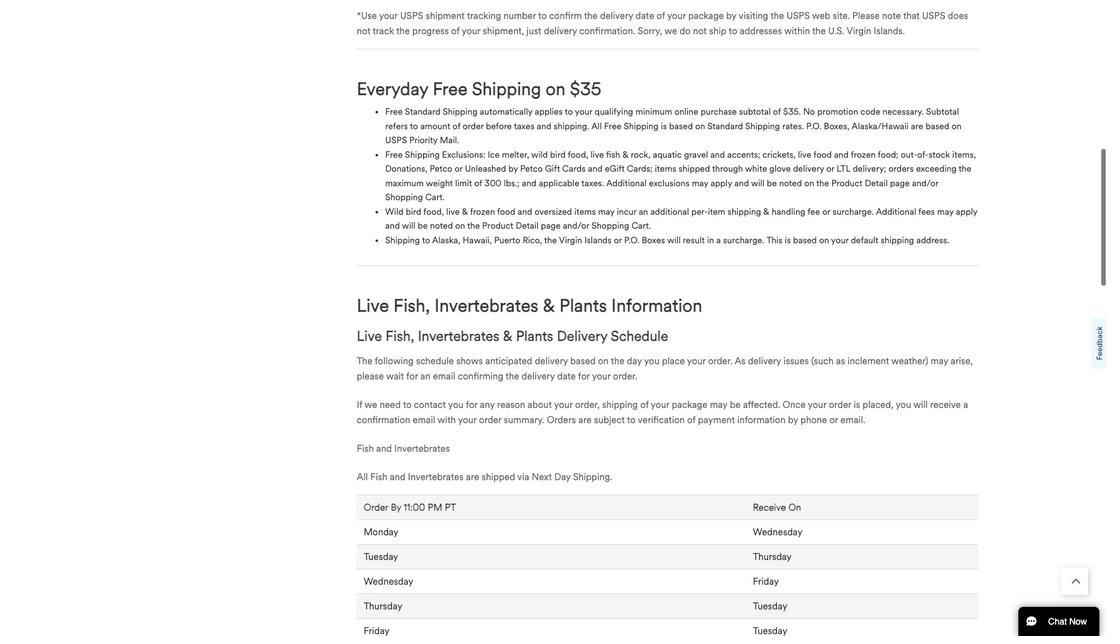 Task type: describe. For each thing, give the bounding box(es) containing it.
delivery down confirm
[[544, 25, 577, 36]]

the right the track
[[396, 25, 410, 36]]

rates.
[[783, 121, 804, 132]]

per-
[[692, 206, 708, 217]]

shipping down wild
[[385, 235, 420, 246]]

sorry,
[[638, 25, 663, 36]]

applies
[[535, 107, 563, 117]]

please
[[853, 10, 880, 21]]

plants for information
[[560, 295, 607, 317]]

1 vertical spatial cart.
[[632, 221, 651, 231]]

limit
[[455, 178, 472, 189]]

of up verification
[[640, 399, 649, 411]]

1 horizontal spatial food,
[[568, 149, 589, 160]]

or inside if we need to contact you for any reason about your order, shipping of your package may be affected. once your order is placed, you will receive a confirmation email with your order summary. orders are subject to verification of payment information by phone or email.
[[830, 415, 838, 426]]

boxes
[[642, 235, 665, 246]]

0 horizontal spatial p.o.
[[624, 235, 640, 246]]

$35
[[570, 78, 602, 100]]

date inside delivery based on the day you place your order. as delivery issues (such as inclement weather) may arise, please wait for an email confirming the delivery date for your order.
[[557, 371, 576, 382]]

crickets,
[[763, 149, 796, 160]]

your up "do" at the right top of page
[[667, 10, 686, 21]]

may inside if we need to contact you for any reason about your order, shipping of your package may be affected. once your order is placed, you will receive a confirmation email with your order summary. orders are subject to verification of payment information by phone or email.
[[710, 399, 728, 411]]

1 horizontal spatial shipping
[[728, 206, 761, 217]]

may up per-
[[692, 178, 709, 189]]

inclement
[[848, 356, 889, 367]]

about
[[528, 399, 552, 411]]

delivery right the as
[[748, 356, 781, 367]]

we inside if we need to contact you for any reason about your order, shipping of your package may be affected. once your order is placed, you will receive a confirmation email with your order summary. orders are subject to verification of payment information by phone or email.
[[365, 399, 377, 411]]

your up the track
[[379, 10, 398, 21]]

cards;
[[627, 164, 653, 174]]

order
[[364, 502, 388, 513]]

promotion
[[818, 107, 859, 117]]

purchase
[[701, 107, 737, 117]]

1 horizontal spatial order.
[[708, 356, 733, 367]]

and up 'through'
[[711, 149, 725, 160]]

free up refers
[[385, 107, 403, 117]]

or up limit
[[455, 164, 463, 174]]

and left oversized
[[518, 206, 532, 217]]

of down shipment
[[451, 25, 460, 36]]

contact
[[414, 399, 446, 411]]

2 vertical spatial order
[[479, 415, 502, 426]]

need
[[380, 399, 401, 411]]

& right fish
[[623, 149, 629, 160]]

confirmation
[[357, 415, 410, 426]]

of up mail.
[[453, 121, 461, 132]]

live for live fish, invertebrates & plants information
[[357, 295, 389, 317]]

lbs.;
[[504, 178, 520, 189]]

or left ltl
[[827, 164, 835, 174]]

2 not from the left
[[693, 25, 707, 36]]

the up 'hawaii,'
[[467, 221, 480, 231]]

fish, for live fish, invertebrates & plants information
[[394, 295, 430, 317]]

maximum
[[385, 178, 424, 189]]

or right islands
[[614, 235, 622, 246]]

0 vertical spatial wednesday
[[753, 527, 803, 538]]

address.
[[917, 235, 950, 246]]

2 horizontal spatial for
[[578, 371, 590, 382]]

& up live fish, invertebrates & plants delivery schedule on the bottom
[[543, 295, 555, 317]]

on
[[789, 502, 802, 513]]

to right ship
[[729, 25, 738, 36]]

receive on
[[753, 502, 802, 513]]

amount
[[420, 121, 450, 132]]

the up "addresses"
[[771, 10, 784, 21]]

1 horizontal spatial tuesday
[[753, 601, 788, 612]]

by inside if we need to contact you for any reason about your order, shipping of your package may be affected. once your order is placed, you will receive a confirmation email with your order summary. orders are subject to verification of payment information by phone or email.
[[788, 415, 798, 426]]

& left handling
[[764, 206, 770, 217]]

usps inside free standard shipping automatically applies to your qualifying minimum online purchase subtotal of $35. no promotion code necessary. subtotal refers to amount of order before taxes and shipping. all free shipping is based on standard shipping rates. p.o. boxes, alaska/hawaii are based on usps priority mail. free shipping exclusions: ice melter, wild bird food, live fish & rock, aquatic gravel and accents; crickets, live food and frozen food; out-of-stock items, donations, petco or unleashed by petco gift cards and egift cards; items shipped through white glove delivery or ltl delivery; orders exceeding the maximum weight limit of 300 lbs.; and applicable taxes. additional exclusions may apply and will be noted on the product detail page and/or shopping cart. wild bird food, live & frozen food and oversized items may incur an additional per-item shipping & handling fee or surcharge. additional fees may apply and will be noted on the product detail page and/or shopping cart. shipping to alaska, hawaii, puerto rico, the virgin islands or p.o. boxes will result in a surcharge. this is based on your default shipping address.
[[385, 135, 407, 146]]

before
[[486, 121, 512, 132]]

ship
[[709, 25, 727, 36]]

the following schedule shows anticipated
[[357, 356, 533, 367]]

addresses
[[740, 25, 782, 36]]

item
[[708, 206, 726, 217]]

1 vertical spatial shopping
[[592, 221, 629, 231]]

package inside if we need to contact you for any reason about your order, shipping of your package may be affected. once your order is placed, you will receive a confirmation email with your order summary. orders are subject to verification of payment information by phone or email.
[[672, 399, 708, 411]]

shipment,
[[483, 25, 524, 36]]

and down 'through'
[[735, 178, 749, 189]]

1 horizontal spatial frozen
[[851, 149, 876, 160]]

your right place
[[687, 356, 706, 367]]

0 horizontal spatial items
[[575, 206, 596, 217]]

of left payment at the right of the page
[[687, 415, 696, 426]]

on down the subtotal
[[952, 121, 962, 132]]

based down fee
[[793, 235, 817, 246]]

free standard shipping automatically applies to your qualifying minimum online purchase subtotal of $35. no promotion code necessary. subtotal refers to amount of order before taxes and shipping. all free shipping is based on standard shipping rates. p.o. boxes, alaska/hawaii are based on usps priority mail. free shipping exclusions: ice melter, wild bird food, live fish & rock, aquatic gravel and accents; crickets, live food and frozen food; out-of-stock items, donations, petco or unleashed by petco gift cards and egift cards; items shipped through white glove delivery or ltl delivery; orders exceeding the maximum weight limit of 300 lbs.; and applicable taxes. additional exclusions may apply and will be noted on the product detail page and/or shopping cart. wild bird food, live & frozen food and oversized items may incur an additional per-item shipping & handling fee or surcharge. additional fees may apply and will be noted on the product detail page and/or shopping cart. shipping to alaska, hawaii, puerto rico, the virgin islands or p.o. boxes will result in a surcharge. this is based on your default shipping address.
[[385, 107, 978, 246]]

the left day
[[611, 356, 625, 367]]

or right fee
[[823, 206, 831, 217]]

delivery;
[[853, 164, 887, 174]]

shipping up amount
[[443, 107, 478, 117]]

wild
[[385, 206, 404, 217]]

*use
[[357, 10, 377, 21]]

we inside *use your usps shipment tracking number to confirm the delivery date of your package by visiting the usps web site. please note that usps does not track the progress of your shipment, just delivery confirmation. sorry, we do not ship to addresses within the u.s. virgin islands.
[[665, 25, 677, 36]]

1 horizontal spatial product
[[832, 178, 863, 189]]

as
[[836, 356, 845, 367]]

taxes.
[[582, 178, 604, 189]]

subtotal
[[926, 107, 959, 117]]

1 horizontal spatial food
[[814, 149, 832, 160]]

schedule
[[416, 356, 454, 367]]

0 horizontal spatial shopping
[[385, 192, 423, 203]]

on inside delivery based on the day you place your order. as delivery issues (such as inclement weather) may arise, please wait for an email confirming the delivery date for your order.
[[598, 356, 609, 367]]

1 vertical spatial additional
[[876, 206, 917, 217]]

and right lbs.; at the top left of page
[[522, 178, 537, 189]]

with
[[438, 415, 456, 426]]

and down the applies
[[537, 121, 552, 132]]

0 horizontal spatial shipped
[[482, 472, 515, 483]]

may right fees
[[937, 206, 954, 217]]

may left incur
[[598, 206, 615, 217]]

0 horizontal spatial additional
[[606, 178, 647, 189]]

0 vertical spatial and/or
[[912, 178, 939, 189]]

and up ltl
[[834, 149, 849, 160]]

by inside *use your usps shipment tracking number to confirm the delivery date of your package by visiting the usps web site. please note that usps does not track the progress of your shipment, just delivery confirmation. sorry, we do not ship to addresses within the u.s. virgin islands.
[[727, 10, 737, 21]]

1 vertical spatial order
[[829, 399, 852, 411]]

a inside if we need to contact you for any reason about your order, shipping of your package may be affected. once your order is placed, you will receive a confirmation email with your order summary. orders are subject to verification of payment information by phone or email.
[[964, 399, 968, 411]]

accents;
[[728, 149, 761, 160]]

delivery up confirmation.
[[600, 10, 633, 21]]

& down limit
[[462, 206, 468, 217]]

all inside free standard shipping automatically applies to your qualifying minimum online purchase subtotal of $35. no promotion code necessary. subtotal refers to amount of order before taxes and shipping. all free shipping is based on standard shipping rates. p.o. boxes, alaska/hawaii are based on usps priority mail. free shipping exclusions: ice melter, wild bird food, live fish & rock, aquatic gravel and accents; crickets, live food and frozen food; out-of-stock items, donations, petco or unleashed by petco gift cards and egift cards; items shipped through white glove delivery or ltl delivery; orders exceeding the maximum weight limit of 300 lbs.; and applicable taxes. additional exclusions may apply and will be noted on the product detail page and/or shopping cart. wild bird food, live & frozen food and oversized items may incur an additional per-item shipping & handling fee or surcharge. additional fees may apply and will be noted on the product detail page and/or shopping cart. shipping to alaska, hawaii, puerto rico, the virgin islands or p.o. boxes will result in a surcharge. this is based on your default shipping address.
[[592, 121, 602, 132]]

2 horizontal spatial live
[[798, 149, 812, 160]]

default
[[851, 235, 879, 246]]

and up taxes.
[[588, 164, 603, 174]]

shipping inside if we need to contact you for any reason about your order, shipping of your package may be affected. once your order is placed, you will receive a confirmation email with your order summary. orders are subject to verification of payment information by phone or email.
[[602, 399, 638, 411]]

to up just
[[538, 10, 547, 21]]

melter,
[[502, 149, 529, 160]]

food;
[[878, 149, 899, 160]]

your up phone
[[808, 399, 827, 411]]

within
[[784, 25, 810, 36]]

and down wild
[[385, 221, 400, 231]]

are inside if we need to contact you for any reason about your order, shipping of your package may be affected. once your order is placed, you will receive a confirmation email with your order summary. orders are subject to verification of payment information by phone or email.
[[579, 415, 592, 426]]

qualifying
[[595, 107, 633, 117]]

number
[[504, 10, 536, 21]]

the up fee
[[817, 178, 829, 189]]

usps right 'that'
[[922, 10, 946, 21]]

everyday free shipping on $35
[[357, 78, 602, 100]]

the down web
[[812, 25, 826, 36]]

fish, for live fish, invertebrates & plants delivery schedule
[[386, 328, 414, 345]]

$35.
[[783, 107, 801, 117]]

0 horizontal spatial surcharge.
[[723, 235, 765, 246]]

shipping down subtotal
[[746, 121, 780, 132]]

pm
[[428, 502, 443, 513]]

the right the rico,
[[544, 235, 557, 246]]

1 vertical spatial noted
[[430, 221, 453, 231]]

applicable
[[539, 178, 580, 189]]

1 horizontal spatial surcharge.
[[833, 206, 874, 217]]

order by 11:00 pm pt
[[364, 502, 456, 513]]

on down fee
[[819, 235, 829, 246]]

shipped inside free standard shipping automatically applies to your qualifying minimum online purchase subtotal of $35. no promotion code necessary. subtotal refers to amount of order before taxes and shipping. all free shipping is based on standard shipping rates. p.o. boxes, alaska/hawaii are based on usps priority mail. free shipping exclusions: ice melter, wild bird food, live fish & rock, aquatic gravel and accents; crickets, live food and frozen food; out-of-stock items, donations, petco or unleashed by petco gift cards and egift cards; items shipped through white glove delivery or ltl delivery; orders exceeding the maximum weight limit of 300 lbs.; and applicable taxes. additional exclusions may apply and will be noted on the product detail page and/or shopping cart. wild bird food, live & frozen food and oversized items may incur an additional per-item shipping & handling fee or surcharge. additional fees may apply and will be noted on the product detail page and/or shopping cart. shipping to alaska, hawaii, puerto rico, the virgin islands or p.o. boxes will result in a surcharge. this is based on your default shipping address.
[[679, 164, 710, 174]]

wait
[[386, 371, 404, 382]]

day
[[554, 472, 571, 483]]

you for day
[[644, 356, 660, 367]]

usps up progress
[[400, 10, 423, 21]]

300
[[485, 178, 502, 189]]

1 vertical spatial fish
[[370, 472, 388, 483]]

to right need
[[403, 399, 412, 411]]

2 horizontal spatial you
[[896, 399, 911, 411]]

1 petco from the left
[[430, 164, 452, 174]]

by
[[391, 502, 401, 513]]

in
[[707, 235, 714, 246]]

mail.
[[440, 135, 459, 146]]

0 horizontal spatial live
[[446, 206, 460, 217]]

0 vertical spatial page
[[890, 178, 910, 189]]

oversized
[[535, 206, 572, 217]]

confirming
[[458, 371, 504, 382]]

0 horizontal spatial tuesday
[[364, 551, 398, 563]]

0 horizontal spatial food,
[[424, 206, 444, 217]]

priority
[[409, 135, 438, 146]]

the up confirmation.
[[584, 10, 598, 21]]

verification
[[638, 415, 685, 426]]

2 vertical spatial are
[[466, 472, 479, 483]]

weather)
[[892, 356, 929, 367]]

the down anticipated
[[506, 371, 519, 382]]

1 horizontal spatial standard
[[708, 121, 743, 132]]

an inside free standard shipping automatically applies to your qualifying minimum online purchase subtotal of $35. no promotion code necessary. subtotal refers to amount of order before taxes and shipping. all free shipping is based on standard shipping rates. p.o. boxes, alaska/hawaii are based on usps priority mail. free shipping exclusions: ice melter, wild bird food, live fish & rock, aquatic gravel and accents; crickets, live food and frozen food; out-of-stock items, donations, petco or unleashed by petco gift cards and egift cards; items shipped through white glove delivery or ltl delivery; orders exceeding the maximum weight limit of 300 lbs.; and applicable taxes. additional exclusions may apply and will be noted on the product detail page and/or shopping cart. wild bird food, live & frozen food and oversized items may incur an additional per-item shipping & handling fee or surcharge. additional fees may apply and will be noted on the product detail page and/or shopping cart. shipping to alaska, hawaii, puerto rico, the virgin islands or p.o. boxes will result in a surcharge. this is based on your default shipping address.
[[639, 206, 648, 217]]

to right subject
[[627, 415, 636, 426]]

1 vertical spatial and/or
[[563, 221, 589, 231]]

code
[[861, 107, 881, 117]]

shipping down priority
[[405, 149, 440, 160]]

refers
[[385, 121, 408, 132]]

items,
[[953, 149, 976, 160]]

0 horizontal spatial food
[[497, 206, 516, 217]]

cards
[[562, 164, 586, 174]]

the
[[357, 356, 373, 367]]

live fish, invertebrates & plants information
[[357, 295, 703, 317]]

2 horizontal spatial shipping
[[881, 235, 914, 246]]

free down qualifying
[[604, 121, 622, 132]]

of-
[[918, 149, 929, 160]]

may inside delivery based on the day you place your order. as delivery issues (such as inclement weather) may arise, please wait for an email confirming the delivery date for your order.
[[931, 356, 949, 367]]

will left the result
[[667, 235, 681, 246]]

to up shipping.
[[565, 107, 573, 117]]

usps up "within"
[[787, 10, 810, 21]]

your right with
[[458, 415, 477, 426]]

boxes,
[[824, 121, 850, 132]]

0 horizontal spatial thursday
[[364, 601, 403, 612]]

aquatic
[[653, 149, 682, 160]]

will down white
[[751, 178, 765, 189]]

0 vertical spatial bird
[[550, 149, 566, 160]]

receive
[[753, 502, 786, 513]]

egift
[[605, 164, 625, 174]]

phone
[[801, 415, 827, 426]]

email inside delivery based on the day you place your order. as delivery issues (such as inclement weather) may arise, please wait for an email confirming the delivery date for your order.
[[433, 371, 456, 382]]

invertebrates up pm
[[408, 472, 464, 483]]

to left alaska,
[[422, 235, 430, 246]]

incur
[[617, 206, 637, 217]]

are inside free standard shipping automatically applies to your qualifying minimum online purchase subtotal of $35. no promotion code necessary. subtotal refers to amount of order before taxes and shipping. all free shipping is based on standard shipping rates. p.o. boxes, alaska/hawaii are based on usps priority mail. free shipping exclusions: ice melter, wild bird food, live fish & rock, aquatic gravel and accents; crickets, live food and frozen food; out-of-stock items, donations, petco or unleashed by petco gift cards and egift cards; items shipped through white glove delivery or ltl delivery; orders exceeding the maximum weight limit of 300 lbs.; and applicable taxes. additional exclusions may apply and will be noted on the product detail page and/or shopping cart. wild bird food, live & frozen food and oversized items may incur an additional per-item shipping & handling fee or surcharge. additional fees may apply and will be noted on the product detail page and/or shopping cart. shipping to alaska, hawaii, puerto rico, the virgin islands or p.o. boxes will result in a surcharge. this is based on your default shipping address.
[[911, 121, 924, 132]]

web
[[812, 10, 831, 21]]

free up donations,
[[385, 149, 403, 160]]

your up orders
[[554, 399, 573, 411]]

online
[[675, 107, 699, 117]]

0 horizontal spatial page
[[541, 221, 561, 231]]



Task type: locate. For each thing, give the bounding box(es) containing it.
be
[[767, 178, 777, 189], [418, 221, 428, 231], [730, 399, 741, 411]]

you right day
[[644, 356, 660, 367]]

1 vertical spatial standard
[[708, 121, 743, 132]]

1 horizontal spatial not
[[693, 25, 707, 36]]

1 vertical spatial all
[[357, 472, 368, 483]]

all fish and invertebrates are shipped via next day shipping.
[[357, 472, 613, 483]]

your up verification
[[651, 399, 670, 411]]

an inside delivery based on the day you place your order. as delivery issues (such as inclement weather) may arise, please wait for an email confirming the delivery date for your order.
[[421, 371, 431, 382]]

1 horizontal spatial is
[[785, 235, 791, 246]]

alaska,
[[432, 235, 461, 246]]

package inside *use your usps shipment tracking number to confirm the delivery date of your package by visiting the usps web site. please note that usps does not track the progress of your shipment, just delivery confirmation. sorry, we do not ship to addresses within the u.s. virgin islands.
[[688, 10, 724, 21]]

1 vertical spatial an
[[421, 371, 431, 382]]

apply right fees
[[956, 206, 978, 217]]

day
[[627, 356, 642, 367]]

site.
[[833, 10, 850, 21]]

shipping right default
[[881, 235, 914, 246]]

exceeding
[[916, 164, 957, 174]]

delivery down delivery
[[535, 356, 568, 367]]

orders
[[547, 415, 576, 426]]

1 vertical spatial product
[[482, 221, 514, 231]]

0 vertical spatial all
[[592, 121, 602, 132]]

1 vertical spatial frozen
[[470, 206, 495, 217]]

is
[[661, 121, 667, 132], [785, 235, 791, 246], [854, 399, 861, 411]]

0 horizontal spatial bird
[[406, 206, 421, 217]]

wild
[[531, 149, 548, 160]]

0 horizontal spatial not
[[357, 25, 371, 36]]

surcharge. up default
[[833, 206, 874, 217]]

date inside *use your usps shipment tracking number to confirm the delivery date of your package by visiting the usps web site. please note that usps does not track the progress of your shipment, just delivery confirmation. sorry, we do not ship to addresses within the u.s. virgin islands.
[[636, 10, 654, 21]]

package
[[688, 10, 724, 21], [672, 399, 708, 411]]

email inside if we need to contact you for any reason about your order, shipping of your package may be affected. once your order is placed, you will receive a confirmation email with your order summary. orders are subject to verification of payment information by phone or email.
[[413, 415, 435, 426]]

product down ltl
[[832, 178, 863, 189]]

track
[[373, 25, 394, 36]]

is down minimum
[[661, 121, 667, 132]]

0 vertical spatial items
[[655, 164, 677, 174]]

or
[[455, 164, 463, 174], [827, 164, 835, 174], [823, 206, 831, 217], [614, 235, 622, 246], [830, 415, 838, 426]]

0 horizontal spatial product
[[482, 221, 514, 231]]

fish
[[606, 149, 620, 160]]

confirmation.
[[580, 25, 635, 36]]

friday
[[753, 576, 779, 588]]

orders
[[889, 164, 914, 174]]

invertebrates for fish and invertebrates
[[394, 443, 450, 454]]

0 vertical spatial cart.
[[425, 192, 445, 203]]

shipped left via
[[482, 472, 515, 483]]

based down the subtotal
[[926, 121, 950, 132]]

if we need to contact you for any reason about your order, shipping of your package may be affected. once your order is placed, you will receive a confirmation email with your order summary. orders are subject to verification of payment information by phone or email.
[[357, 399, 968, 426]]

by
[[727, 10, 737, 21], [509, 164, 518, 174], [788, 415, 798, 426]]

virgin left islands
[[559, 235, 582, 246]]

0 horizontal spatial plants
[[516, 328, 553, 345]]

frozen
[[851, 149, 876, 160], [470, 206, 495, 217]]

stock
[[929, 149, 950, 160]]

schedule
[[611, 328, 668, 345]]

0 horizontal spatial virgin
[[559, 235, 582, 246]]

you inside delivery based on the day you place your order. as delivery issues (such as inclement weather) may arise, please wait for an email confirming the delivery date for your order.
[[644, 356, 660, 367]]

this
[[767, 235, 783, 246]]

1 horizontal spatial for
[[466, 399, 478, 411]]

u.s.
[[828, 25, 845, 36]]

for up order,
[[578, 371, 590, 382]]

progress
[[412, 25, 449, 36]]

tuesday down friday
[[753, 601, 788, 612]]

information
[[612, 295, 703, 317]]

0 horizontal spatial order.
[[613, 371, 638, 382]]

to up priority
[[410, 121, 418, 132]]

1 horizontal spatial you
[[644, 356, 660, 367]]

be down weight
[[418, 221, 428, 231]]

puerto
[[494, 235, 520, 246]]

1 horizontal spatial we
[[665, 25, 677, 36]]

shipping up automatically
[[472, 78, 541, 100]]

1 horizontal spatial items
[[655, 164, 677, 174]]

1 vertical spatial thursday
[[364, 601, 403, 612]]

invertebrates up shows
[[418, 328, 500, 345]]

0 horizontal spatial by
[[509, 164, 518, 174]]

unleashed
[[465, 164, 506, 174]]

based down "online"
[[669, 121, 693, 132]]

be up payment at the right of the page
[[730, 399, 741, 411]]

1 horizontal spatial cart.
[[632, 221, 651, 231]]

delivery
[[557, 328, 607, 345]]

0 horizontal spatial cart.
[[425, 192, 445, 203]]

by inside free standard shipping automatically applies to your qualifying minimum online purchase subtotal of $35. no promotion code necessary. subtotal refers to amount of order before taxes and shipping. all free shipping is based on standard shipping rates. p.o. boxes, alaska/hawaii are based on usps priority mail. free shipping exclusions: ice melter, wild bird food, live fish & rock, aquatic gravel and accents; crickets, live food and frozen food; out-of-stock items, donations, petco or unleashed by petco gift cards and egift cards; items shipped through white glove delivery or ltl delivery; orders exceeding the maximum weight limit of 300 lbs.; and applicable taxes. additional exclusions may apply and will be noted on the product detail page and/or shopping cart. wild bird food, live & frozen food and oversized items may incur an additional per-item shipping & handling fee or surcharge. additional fees may apply and will be noted on the product detail page and/or shopping cart. shipping to alaska, hawaii, puerto rico, the virgin islands or p.o. boxes will result in a surcharge. this is based on your default shipping address.
[[509, 164, 518, 174]]

on up alaska,
[[455, 221, 465, 231]]

for left any
[[466, 399, 478, 411]]

0 vertical spatial noted
[[779, 178, 802, 189]]

invertebrates up live fish, invertebrates & plants delivery schedule on the bottom
[[435, 295, 539, 317]]

1 horizontal spatial a
[[964, 399, 968, 411]]

fees
[[919, 206, 935, 217]]

0 horizontal spatial detail
[[516, 221, 539, 231]]

1 vertical spatial apply
[[956, 206, 978, 217]]

0 horizontal spatial shipping
[[602, 399, 638, 411]]

a inside free standard shipping automatically applies to your qualifying minimum online purchase subtotal of $35. no promotion code necessary. subtotal refers to amount of order before taxes and shipping. all free shipping is based on standard shipping rates. p.o. boxes, alaska/hawaii are based on usps priority mail. free shipping exclusions: ice melter, wild bird food, live fish & rock, aquatic gravel and accents; crickets, live food and frozen food; out-of-stock items, donations, petco or unleashed by petco gift cards and egift cards; items shipped through white glove delivery or ltl delivery; orders exceeding the maximum weight limit of 300 lbs.; and applicable taxes. additional exclusions may apply and will be noted on the product detail page and/or shopping cart. wild bird food, live & frozen food and oversized items may incur an additional per-item shipping & handling fee or surcharge. additional fees may apply and will be noted on the product detail page and/or shopping cart. shipping to alaska, hawaii, puerto rico, the virgin islands or p.o. boxes will result in a surcharge. this is based on your default shipping address.
[[717, 235, 721, 246]]

0 horizontal spatial for
[[406, 371, 418, 382]]

1 vertical spatial detail
[[516, 221, 539, 231]]

usps
[[400, 10, 423, 21], [787, 10, 810, 21], [922, 10, 946, 21], [385, 135, 407, 146]]

and/or down exceeding
[[912, 178, 939, 189]]

on down "online"
[[695, 121, 705, 132]]

1 horizontal spatial live
[[591, 149, 604, 160]]

additional left fees
[[876, 206, 917, 217]]

2 vertical spatial is
[[854, 399, 861, 411]]

0 vertical spatial fish,
[[394, 295, 430, 317]]

of right limit
[[474, 178, 482, 189]]

0 vertical spatial standard
[[405, 107, 441, 117]]

1 vertical spatial a
[[964, 399, 968, 411]]

order. down day
[[613, 371, 638, 382]]

for
[[406, 371, 418, 382], [578, 371, 590, 382], [466, 399, 478, 411]]

will down wild
[[402, 221, 416, 231]]

fish down confirmation
[[357, 443, 374, 454]]

plants down live fish, invertebrates & plants information
[[516, 328, 553, 345]]

1 horizontal spatial petco
[[520, 164, 543, 174]]

all
[[592, 121, 602, 132], [357, 472, 368, 483]]

place
[[662, 356, 685, 367]]

hawaii,
[[463, 235, 492, 246]]

based inside delivery based on the day you place your order. as delivery issues (such as inclement weather) may arise, please wait for an email confirming the delivery date for your order.
[[570, 356, 596, 367]]

any
[[480, 399, 495, 411]]

0 horizontal spatial petco
[[430, 164, 452, 174]]

2 horizontal spatial by
[[788, 415, 798, 426]]

food down boxes,
[[814, 149, 832, 160]]

will inside if we need to contact you for any reason about your order, shipping of your package may be affected. once your order is placed, you will receive a confirmation email with your order summary. orders are subject to verification of payment information by phone or email.
[[914, 399, 928, 411]]

order.
[[708, 356, 733, 367], [613, 371, 638, 382]]

1 vertical spatial wednesday
[[364, 576, 413, 588]]

or left 'email.'
[[830, 415, 838, 426]]

your left default
[[831, 235, 849, 246]]

shipping up subject
[[602, 399, 638, 411]]

standard
[[405, 107, 441, 117], [708, 121, 743, 132]]

2 petco from the left
[[520, 164, 543, 174]]

your up order,
[[592, 371, 611, 382]]

once
[[783, 399, 806, 411]]

islands.
[[874, 25, 905, 36]]

1 horizontal spatial by
[[727, 10, 737, 21]]

0 vertical spatial order
[[463, 121, 484, 132]]

shipping
[[728, 206, 761, 217], [881, 235, 914, 246], [602, 399, 638, 411]]

1 vertical spatial shipping
[[881, 235, 914, 246]]

not right "do" at the right top of page
[[693, 25, 707, 36]]

1 vertical spatial be
[[418, 221, 428, 231]]

fish up order
[[370, 472, 388, 483]]

1 horizontal spatial shipped
[[679, 164, 710, 174]]

visiting
[[739, 10, 769, 21]]

virgin inside *use your usps shipment tracking number to confirm the delivery date of your package by visiting the usps web site. please note that usps does not track the progress of your shipment, just delivery confirmation. sorry, we do not ship to addresses within the u.s. virgin islands.
[[847, 25, 872, 36]]

by up lbs.; at the top left of page
[[509, 164, 518, 174]]

1 horizontal spatial be
[[730, 399, 741, 411]]

order inside free standard shipping automatically applies to your qualifying minimum online purchase subtotal of $35. no promotion code necessary. subtotal refers to amount of order before taxes and shipping. all free shipping is based on standard shipping rates. p.o. boxes, alaska/hawaii are based on usps priority mail. free shipping exclusions: ice melter, wild bird food, live fish & rock, aquatic gravel and accents; crickets, live food and frozen food; out-of-stock items, donations, petco or unleashed by petco gift cards and egift cards; items shipped through white glove delivery or ltl delivery; orders exceeding the maximum weight limit of 300 lbs.; and applicable taxes. additional exclusions may apply and will be noted on the product detail page and/or shopping cart. wild bird food, live & frozen food and oversized items may incur an additional per-item shipping & handling fee or surcharge. additional fees may apply and will be noted on the product detail page and/or shopping cart. shipping to alaska, hawaii, puerto rico, the virgin islands or p.o. boxes will result in a surcharge. this is based on your default shipping address.
[[463, 121, 484, 132]]

0 vertical spatial fish
[[357, 443, 374, 454]]

1 horizontal spatial detail
[[865, 178, 888, 189]]

cart. up boxes
[[632, 221, 651, 231]]

0 vertical spatial frozen
[[851, 149, 876, 160]]

is inside if we need to contact you for any reason about your order, shipping of your package may be affected. once your order is placed, you will receive a confirmation email with your order summary. orders are subject to verification of payment information by phone or email.
[[854, 399, 861, 411]]

be inside if we need to contact you for any reason about your order, shipping of your package may be affected. once your order is placed, you will receive a confirmation email with your order summary. orders are subject to verification of payment information by phone or email.
[[730, 399, 741, 411]]

glove
[[770, 164, 791, 174]]

a right receive
[[964, 399, 968, 411]]

please
[[357, 371, 384, 382]]

may
[[692, 178, 709, 189], [598, 206, 615, 217], [937, 206, 954, 217], [931, 356, 949, 367], [710, 399, 728, 411]]

apply down 'through'
[[711, 178, 732, 189]]

the down items,
[[959, 164, 972, 174]]

1 not from the left
[[357, 25, 371, 36]]

you up with
[[448, 399, 464, 411]]

an right incur
[[639, 206, 648, 217]]

1 horizontal spatial noted
[[779, 178, 802, 189]]

for inside if we need to contact you for any reason about your order, shipping of your package may be affected. once your order is placed, you will receive a confirmation email with your order summary. orders are subject to verification of payment information by phone or email.
[[466, 399, 478, 411]]

may up payment at the right of the page
[[710, 399, 728, 411]]

on up the applies
[[546, 78, 566, 100]]

not down *use
[[357, 25, 371, 36]]

0 horizontal spatial wednesday
[[364, 576, 413, 588]]

0 vertical spatial are
[[911, 121, 924, 132]]

shipped down gravel
[[679, 164, 710, 174]]

exclusions
[[649, 178, 690, 189]]

1 horizontal spatial wednesday
[[753, 527, 803, 538]]

ltl
[[837, 164, 851, 174]]

fish,
[[394, 295, 430, 317], [386, 328, 414, 345]]

a
[[717, 235, 721, 246], [964, 399, 968, 411]]

are
[[911, 121, 924, 132], [579, 415, 592, 426], [466, 472, 479, 483]]

2 live from the top
[[357, 328, 382, 345]]

1 vertical spatial by
[[509, 164, 518, 174]]

1 vertical spatial email
[[413, 415, 435, 426]]

invertebrates down with
[[394, 443, 450, 454]]

be down glove
[[767, 178, 777, 189]]

shopping
[[385, 192, 423, 203], [592, 221, 629, 231]]

live for live fish, invertebrates & plants delivery schedule
[[357, 328, 382, 345]]

does
[[948, 10, 969, 21]]

you for contact
[[448, 399, 464, 411]]

0 horizontal spatial a
[[717, 235, 721, 246]]

invertebrates for live fish, invertebrates & plants delivery schedule
[[418, 328, 500, 345]]

your down tracking
[[462, 25, 481, 36]]

automatically
[[480, 107, 533, 117]]

shipped
[[679, 164, 710, 174], [482, 472, 515, 483]]

no
[[803, 107, 815, 117]]

handling
[[772, 206, 806, 217]]

0 vertical spatial product
[[832, 178, 863, 189]]

p.o. down no
[[806, 121, 822, 132]]

reason
[[497, 399, 525, 411]]

email down contact
[[413, 415, 435, 426]]

1 vertical spatial order.
[[613, 371, 638, 382]]

p.o. left boxes
[[624, 235, 640, 246]]

of up sorry, at the right top of the page
[[657, 10, 665, 21]]

1 vertical spatial date
[[557, 371, 576, 382]]

fish and invertebrates
[[357, 443, 450, 454]]

1 vertical spatial plants
[[516, 328, 553, 345]]

invertebrates
[[435, 295, 539, 317], [418, 328, 500, 345], [394, 443, 450, 454], [408, 472, 464, 483]]

1 horizontal spatial an
[[639, 206, 648, 217]]

1 horizontal spatial and/or
[[912, 178, 939, 189]]

live
[[591, 149, 604, 160], [798, 149, 812, 160], [446, 206, 460, 217]]

virgin down the please
[[847, 25, 872, 36]]

0 vertical spatial order.
[[708, 356, 733, 367]]

0 vertical spatial a
[[717, 235, 721, 246]]

(such
[[812, 356, 834, 367]]

of left $35.
[[773, 107, 781, 117]]

email.
[[841, 415, 866, 426]]

1 horizontal spatial plants
[[560, 295, 607, 317]]

and down the fish and invertebrates
[[390, 472, 406, 483]]

*use your usps shipment tracking number to confirm the delivery date of your package by visiting the usps web site. please note that usps does not track the progress of your shipment, just delivery confirmation. sorry, we do not ship to addresses within the u.s. virgin islands.
[[357, 10, 969, 36]]

by down once
[[788, 415, 798, 426]]

0 vertical spatial thursday
[[753, 551, 792, 563]]

gift
[[545, 164, 560, 174]]

invertebrates for live fish, invertebrates & plants information
[[435, 295, 539, 317]]

all down qualifying
[[592, 121, 602, 132]]

all up order
[[357, 472, 368, 483]]

0 horizontal spatial all
[[357, 472, 368, 483]]

taxes
[[514, 121, 535, 132]]

your up shipping.
[[575, 107, 593, 117]]

0 vertical spatial be
[[767, 178, 777, 189]]

0 vertical spatial tuesday
[[364, 551, 398, 563]]

0 vertical spatial is
[[661, 121, 667, 132]]

order down any
[[479, 415, 502, 426]]

arise,
[[951, 356, 973, 367]]

0 horizontal spatial frozen
[[470, 206, 495, 217]]

1 vertical spatial items
[[575, 206, 596, 217]]

summary.
[[504, 415, 545, 426]]

1 horizontal spatial additional
[[876, 206, 917, 217]]

2 vertical spatial be
[[730, 399, 741, 411]]

note
[[882, 10, 901, 21]]

0 horizontal spatial be
[[418, 221, 428, 231]]

0 vertical spatial live
[[357, 295, 389, 317]]

& up anticipated
[[503, 328, 513, 345]]

0 vertical spatial p.o.
[[806, 121, 822, 132]]

1 horizontal spatial virgin
[[847, 25, 872, 36]]

and down confirmation
[[376, 443, 392, 454]]

via
[[517, 472, 529, 483]]

rico,
[[523, 235, 542, 246]]

items down taxes.
[[575, 206, 596, 217]]

wednesday down monday
[[364, 576, 413, 588]]

noted
[[779, 178, 802, 189], [430, 221, 453, 231]]

date up sorry, at the right top of the page
[[636, 10, 654, 21]]

1 horizontal spatial apply
[[956, 206, 978, 217]]

1 vertical spatial we
[[365, 399, 377, 411]]

0 horizontal spatial date
[[557, 371, 576, 382]]

1 live from the top
[[357, 295, 389, 317]]

virgin inside free standard shipping automatically applies to your qualifying minimum online purchase subtotal of $35. no promotion code necessary. subtotal refers to amount of order before taxes and shipping. all free shipping is based on standard shipping rates. p.o. boxes, alaska/hawaii are based on usps priority mail. free shipping exclusions: ice melter, wild bird food, live fish & rock, aquatic gravel and accents; crickets, live food and frozen food; out-of-stock items, donations, petco or unleashed by petco gift cards and egift cards; items shipped through white glove delivery or ltl delivery; orders exceeding the maximum weight limit of 300 lbs.; and applicable taxes. additional exclusions may apply and will be noted on the product detail page and/or shopping cart. wild bird food, live & frozen food and oversized items may incur an additional per-item shipping & handling fee or surcharge. additional fees may apply and will be noted on the product detail page and/or shopping cart. shipping to alaska, hawaii, puerto rico, the virgin islands or p.o. boxes will result in a surcharge. this is based on your default shipping address.
[[559, 235, 582, 246]]

0 vertical spatial detail
[[865, 178, 888, 189]]

free up amount
[[433, 78, 468, 100]]

detail
[[865, 178, 888, 189], [516, 221, 539, 231]]

shipment
[[426, 10, 465, 21]]

delivery inside free standard shipping automatically applies to your qualifying minimum online purchase subtotal of $35. no promotion code necessary. subtotal refers to amount of order before taxes and shipping. all free shipping is based on standard shipping rates. p.o. boxes, alaska/hawaii are based on usps priority mail. free shipping exclusions: ice melter, wild bird food, live fish & rock, aquatic gravel and accents; crickets, live food and frozen food; out-of-stock items, donations, petco or unleashed by petco gift cards and egift cards; items shipped through white glove delivery or ltl delivery; orders exceeding the maximum weight limit of 300 lbs.; and applicable taxes. additional exclusions may apply and will be noted on the product detail page and/or shopping cart. wild bird food, live & frozen food and oversized items may incur an additional per-item shipping & handling fee or surcharge. additional fees may apply and will be noted on the product detail page and/or shopping cart. shipping to alaska, hawaii, puerto rico, the virgin islands or p.o. boxes will result in a surcharge. this is based on your default shipping address.
[[793, 164, 824, 174]]

anticipated
[[485, 356, 533, 367]]

on up fee
[[805, 178, 815, 189]]

minimum
[[636, 107, 672, 117]]

items
[[655, 164, 677, 174], [575, 206, 596, 217]]

0 horizontal spatial apply
[[711, 178, 732, 189]]

0 horizontal spatial an
[[421, 371, 431, 382]]

live up alaska,
[[446, 206, 460, 217]]

the
[[584, 10, 598, 21], [771, 10, 784, 21], [396, 25, 410, 36], [812, 25, 826, 36], [959, 164, 972, 174], [817, 178, 829, 189], [467, 221, 480, 231], [544, 235, 557, 246], [611, 356, 625, 367], [506, 371, 519, 382]]

1 horizontal spatial bird
[[550, 149, 566, 160]]

shipping down minimum
[[624, 121, 659, 132]]

is right this
[[785, 235, 791, 246]]

just
[[527, 25, 542, 36]]

delivery up "about"
[[522, 371, 555, 382]]

usps down refers
[[385, 135, 407, 146]]

plants for delivery
[[516, 328, 553, 345]]

shipping.
[[554, 121, 590, 132]]

1 vertical spatial is
[[785, 235, 791, 246]]

additional
[[651, 206, 689, 217]]

1 vertical spatial fish,
[[386, 328, 414, 345]]

necessary.
[[883, 107, 924, 117]]



Task type: vqa. For each thing, say whether or not it's contained in the screenshot.


